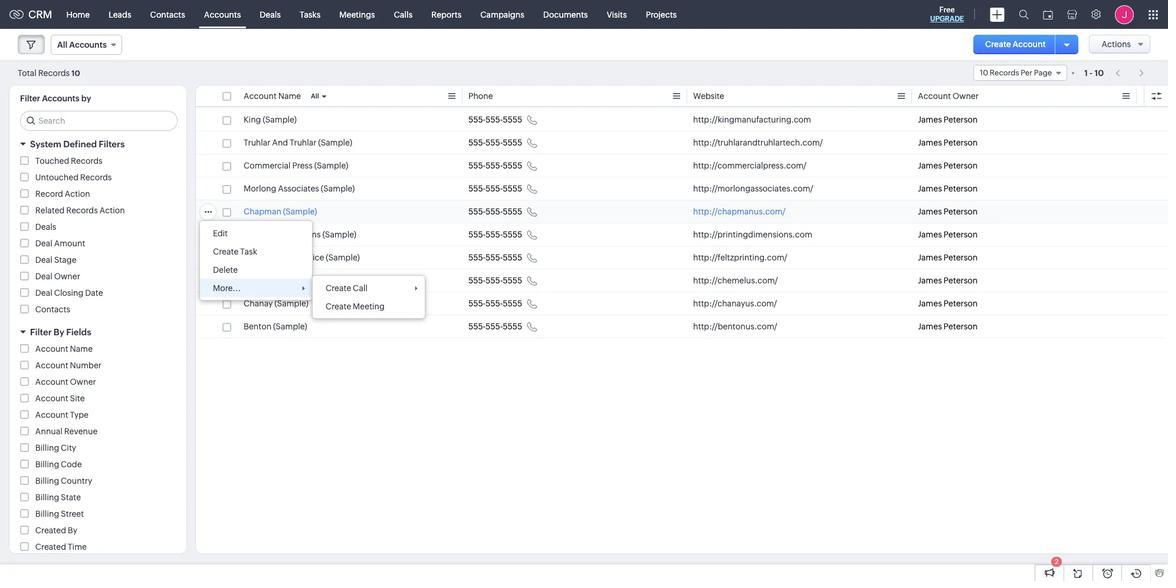 Task type: vqa. For each thing, say whether or not it's contained in the screenshot.
Upgrade
yes



Task type: locate. For each thing, give the bounding box(es) containing it.
10 james peterson from the top
[[918, 322, 978, 332]]

home link
[[57, 0, 99, 29]]

5 5555 from the top
[[503, 207, 522, 217]]

meetings
[[339, 10, 375, 19]]

0 horizontal spatial 10
[[71, 69, 80, 78]]

morlong associates (sample)
[[244, 184, 355, 193]]

system defined filters button
[[9, 134, 186, 155]]

revenue
[[64, 427, 98, 437]]

accounts left by
[[42, 94, 79, 103]]

555-555-5555 for chanay (sample)
[[468, 299, 522, 309]]

1 555-555-5555 from the top
[[468, 115, 522, 124]]

6 james peterson from the top
[[918, 230, 978, 240]]

free
[[939, 5, 955, 14]]

deal up deal stage
[[35, 239, 52, 248]]

5 james from the top
[[918, 207, 942, 217]]

state
[[61, 493, 81, 503]]

2 created from the top
[[35, 543, 66, 552]]

http://chanayus.com/
[[693, 299, 777, 309]]

10
[[1095, 68, 1104, 78], [71, 69, 80, 78]]

james for http://commercialpress.com/
[[918, 161, 942, 170]]

6 james from the top
[[918, 230, 942, 240]]

6 5555 from the top
[[503, 230, 522, 240]]

printing up task
[[244, 230, 274, 240]]

1 horizontal spatial 10
[[1095, 68, 1104, 78]]

deal left stage
[[35, 255, 52, 265]]

4 billing from the top
[[35, 493, 59, 503]]

billing
[[35, 444, 59, 453], [35, 460, 59, 470], [35, 477, 59, 486], [35, 493, 59, 503], [35, 510, 59, 519]]

3 james peterson from the top
[[918, 161, 978, 170]]

billing up billing state
[[35, 477, 59, 486]]

created by
[[35, 526, 77, 536]]

by inside filter by fields 'dropdown button'
[[54, 327, 64, 337]]

press
[[292, 161, 313, 170]]

create inside 'button'
[[985, 40, 1011, 49]]

site
[[70, 394, 85, 404]]

5 peterson from the top
[[944, 207, 978, 217]]

account site
[[35, 394, 85, 404]]

2 james peterson from the top
[[918, 138, 978, 147]]

service
[[295, 253, 324, 263]]

1 vertical spatial printing
[[263, 253, 294, 263]]

billing up "created by"
[[35, 510, 59, 519]]

king (sample) link
[[244, 114, 297, 126]]

0 vertical spatial created
[[35, 526, 66, 536]]

555-555-5555 for commercial press (sample)
[[468, 161, 522, 170]]

peterson for http://chapmanus.com/
[[944, 207, 978, 217]]

1 truhlar from the left
[[244, 138, 270, 147]]

deal for deal owner
[[35, 272, 52, 281]]

0 vertical spatial by
[[54, 327, 64, 337]]

records down touched records
[[80, 173, 112, 182]]

555-
[[468, 115, 486, 124], [486, 115, 503, 124], [468, 138, 486, 147], [486, 138, 503, 147], [468, 161, 486, 170], [486, 161, 503, 170], [468, 184, 486, 193], [486, 184, 503, 193], [468, 207, 486, 217], [486, 207, 503, 217], [468, 230, 486, 240], [486, 230, 503, 240], [468, 253, 486, 263], [486, 253, 503, 263], [468, 276, 486, 286], [486, 276, 503, 286], [468, 299, 486, 309], [486, 299, 503, 309], [468, 322, 486, 332], [486, 322, 503, 332]]

deals down related
[[35, 222, 56, 232]]

action down untouched records
[[99, 206, 125, 215]]

0 horizontal spatial contacts
[[35, 305, 70, 314]]

2 vertical spatial owner
[[70, 378, 96, 387]]

9 555-555-5555 from the top
[[468, 299, 522, 309]]

5555 for http://chanayus.com/
[[503, 299, 522, 309]]

3 peterson from the top
[[944, 161, 978, 170]]

10 peterson from the top
[[944, 322, 978, 332]]

billing up billing street
[[35, 493, 59, 503]]

touched
[[35, 156, 69, 166]]

create for create task
[[213, 247, 239, 257]]

account name up account number
[[35, 345, 93, 354]]

james peterson for http://morlongassociates.com/
[[918, 184, 978, 193]]

1 horizontal spatial action
[[99, 206, 125, 215]]

deal owner
[[35, 272, 80, 281]]

task
[[240, 247, 257, 257]]

billing for billing country
[[35, 477, 59, 486]]

contacts
[[150, 10, 185, 19], [35, 305, 70, 314]]

city
[[61, 444, 76, 453]]

crm
[[28, 8, 52, 21]]

5 billing from the top
[[35, 510, 59, 519]]

contacts down closing
[[35, 305, 70, 314]]

7 james peterson from the top
[[918, 253, 978, 263]]

records down record action
[[66, 206, 98, 215]]

deal stage
[[35, 255, 76, 265]]

truhlar up press
[[290, 138, 317, 147]]

campaigns link
[[471, 0, 534, 29]]

(sample)
[[263, 115, 297, 124], [318, 138, 352, 147], [314, 161, 348, 170], [321, 184, 355, 193], [283, 207, 317, 217], [322, 230, 356, 240], [326, 253, 360, 263], [275, 276, 309, 286], [274, 299, 309, 309], [273, 322, 307, 332]]

date
[[85, 288, 103, 298]]

truhlar left and
[[244, 138, 270, 147]]

http://kingmanufacturing.com link
[[693, 114, 811, 126]]

deals left tasks
[[260, 10, 281, 19]]

555-555-5555 for chapman (sample)
[[468, 207, 522, 217]]

1 horizontal spatial name
[[278, 91, 301, 101]]

10 5555 from the top
[[503, 322, 522, 332]]

4 peterson from the top
[[944, 184, 978, 193]]

1 horizontal spatial truhlar
[[290, 138, 317, 147]]

name down fields
[[70, 345, 93, 354]]

1 vertical spatial account owner
[[35, 378, 96, 387]]

1 james peterson from the top
[[918, 115, 978, 124]]

chemel
[[244, 276, 274, 286]]

contacts right leads
[[150, 10, 185, 19]]

555-555-5555 for truhlar and truhlar (sample)
[[468, 138, 522, 147]]

james peterson for http://kingmanufacturing.com
[[918, 115, 978, 124]]

2 peterson from the top
[[944, 138, 978, 147]]

10 right - in the right of the page
[[1095, 68, 1104, 78]]

create for create account
[[985, 40, 1011, 49]]

filter inside 'dropdown button'
[[30, 327, 52, 337]]

0 horizontal spatial name
[[70, 345, 93, 354]]

8 james peterson from the top
[[918, 276, 978, 286]]

8 555-555-5555 from the top
[[468, 276, 522, 286]]

name for account number
[[70, 345, 93, 354]]

0 horizontal spatial account name
[[35, 345, 93, 354]]

0 vertical spatial printing
[[244, 230, 274, 240]]

Search text field
[[21, 111, 177, 130]]

james for http://chanayus.com/
[[918, 299, 942, 309]]

9 peterson from the top
[[944, 299, 978, 309]]

1 vertical spatial name
[[70, 345, 93, 354]]

morlong associates (sample) link
[[244, 183, 355, 195]]

annual revenue
[[35, 427, 98, 437]]

0 horizontal spatial action
[[65, 189, 90, 199]]

filter accounts by
[[20, 94, 91, 103]]

total records 10
[[18, 68, 80, 78]]

1 horizontal spatial accounts
[[204, 10, 241, 19]]

billing city
[[35, 444, 76, 453]]

deals
[[260, 10, 281, 19], [35, 222, 56, 232]]

deal down deal stage
[[35, 272, 52, 281]]

1 billing from the top
[[35, 444, 59, 453]]

accounts left deals link
[[204, 10, 241, 19]]

create
[[985, 40, 1011, 49], [213, 247, 239, 257], [326, 284, 351, 293], [326, 302, 351, 311]]

created for created by
[[35, 526, 66, 536]]

1 vertical spatial by
[[68, 526, 77, 536]]

http://chemelus.com/ link
[[693, 275, 778, 287]]

3 billing from the top
[[35, 477, 59, 486]]

1 5555 from the top
[[503, 115, 522, 124]]

4 james from the top
[[918, 184, 942, 193]]

profile element
[[1108, 0, 1141, 29]]

4 555-555-5555 from the top
[[468, 184, 522, 193]]

7 james from the top
[[918, 253, 942, 263]]

filter left fields
[[30, 327, 52, 337]]

navigation
[[1110, 64, 1150, 81]]

(sample) up commercial press (sample)
[[318, 138, 352, 147]]

4 5555 from the top
[[503, 184, 522, 193]]

http://printingdimensions.com
[[693, 230, 812, 240]]

5555 for http://printingdimensions.com
[[503, 230, 522, 240]]

billing for billing street
[[35, 510, 59, 519]]

0 vertical spatial name
[[278, 91, 301, 101]]

10 up filter accounts by
[[71, 69, 80, 78]]

name left all
[[278, 91, 301, 101]]

deals link
[[250, 0, 290, 29]]

5555 for http://chapmanus.com/
[[503, 207, 522, 217]]

2 555-555-5555 from the top
[[468, 138, 522, 147]]

chemel (sample)
[[244, 276, 309, 286]]

8 peterson from the top
[[944, 276, 978, 286]]

records
[[38, 68, 70, 78], [71, 156, 102, 166], [80, 173, 112, 182], [66, 206, 98, 215]]

visits link
[[597, 0, 636, 29]]

7 555-555-5555 from the top
[[468, 253, 522, 263]]

owner
[[953, 91, 979, 101], [54, 272, 80, 281], [70, 378, 96, 387]]

2 billing from the top
[[35, 460, 59, 470]]

projects
[[646, 10, 677, 19]]

peterson
[[944, 115, 978, 124], [944, 138, 978, 147], [944, 161, 978, 170], [944, 184, 978, 193], [944, 207, 978, 217], [944, 230, 978, 240], [944, 253, 978, 263], [944, 276, 978, 286], [944, 299, 978, 309], [944, 322, 978, 332]]

by left fields
[[54, 327, 64, 337]]

james for http://chapmanus.com/
[[918, 207, 942, 217]]

0 vertical spatial owner
[[953, 91, 979, 101]]

by down the street
[[68, 526, 77, 536]]

james peterson for http://truhlarandtruhlartech.com/
[[918, 138, 978, 147]]

deal for deal stage
[[35, 255, 52, 265]]

0 vertical spatial filter
[[20, 94, 40, 103]]

records up filter accounts by
[[38, 68, 70, 78]]

james peterson for http://bentonus.com/
[[918, 322, 978, 332]]

1 horizontal spatial by
[[68, 526, 77, 536]]

name
[[278, 91, 301, 101], [70, 345, 93, 354]]

(sample) down feltz printing service (sample)
[[275, 276, 309, 286]]

http://truhlarandtruhlartech.com/ link
[[693, 137, 823, 149]]

10 james from the top
[[918, 322, 942, 332]]

0 vertical spatial account name
[[244, 91, 301, 101]]

http://chemelus.com/
[[693, 276, 778, 286]]

7 5555 from the top
[[503, 253, 522, 263]]

projects link
[[636, 0, 686, 29]]

6 555-555-5555 from the top
[[468, 230, 522, 240]]

records for untouched
[[80, 173, 112, 182]]

http://chapmanus.com/
[[693, 207, 786, 217]]

row group
[[196, 109, 1168, 339]]

billing down billing city
[[35, 460, 59, 470]]

3 555-555-5555 from the top
[[468, 161, 522, 170]]

billing for billing code
[[35, 460, 59, 470]]

2 5555 from the top
[[503, 138, 522, 147]]

create account button
[[973, 35, 1058, 54]]

account name
[[244, 91, 301, 101], [35, 345, 93, 354]]

billing state
[[35, 493, 81, 503]]

action up related records action
[[65, 189, 90, 199]]

filter down total
[[20, 94, 40, 103]]

2 deal from the top
[[35, 255, 52, 265]]

1 james from the top
[[918, 115, 942, 124]]

5555 for http://commercialpress.com/
[[503, 161, 522, 170]]

account inside create account 'button'
[[1013, 40, 1046, 49]]

records down the defined
[[71, 156, 102, 166]]

10 555-555-5555 from the top
[[468, 322, 522, 332]]

7 peterson from the top
[[944, 253, 978, 263]]

account owner
[[918, 91, 979, 101], [35, 378, 96, 387]]

10 for total records 10
[[71, 69, 80, 78]]

1 deal from the top
[[35, 239, 52, 248]]

0 horizontal spatial truhlar
[[244, 138, 270, 147]]

1 horizontal spatial contacts
[[150, 10, 185, 19]]

6 peterson from the top
[[944, 230, 978, 240]]

5 555-555-5555 from the top
[[468, 207, 522, 217]]

0 vertical spatial accounts
[[204, 10, 241, 19]]

http://commercialpress.com/ link
[[693, 160, 807, 172]]

3 5555 from the top
[[503, 161, 522, 170]]

deal for deal closing date
[[35, 288, 52, 298]]

3 james from the top
[[918, 161, 942, 170]]

1 vertical spatial filter
[[30, 327, 52, 337]]

benton (sample)
[[244, 322, 307, 332]]

tasks link
[[290, 0, 330, 29]]

1 horizontal spatial account name
[[244, 91, 301, 101]]

filter for filter by fields
[[30, 327, 52, 337]]

street
[[61, 510, 84, 519]]

1 vertical spatial account name
[[35, 345, 93, 354]]

deal closing date
[[35, 288, 103, 298]]

by for created
[[68, 526, 77, 536]]

1 horizontal spatial account owner
[[918, 91, 979, 101]]

untouched
[[35, 173, 78, 182]]

0 horizontal spatial account owner
[[35, 378, 96, 387]]

associates
[[278, 184, 319, 193]]

8 james from the top
[[918, 276, 942, 286]]

by for filter
[[54, 327, 64, 337]]

row group containing king (sample)
[[196, 109, 1168, 339]]

fields
[[66, 327, 91, 337]]

555-555-5555 for printing dimensions (sample)
[[468, 230, 522, 240]]

by
[[54, 327, 64, 337], [68, 526, 77, 536]]

0 vertical spatial deals
[[260, 10, 281, 19]]

peterson for http://truhlarandtruhlartech.com/
[[944, 138, 978, 147]]

created down "created by"
[[35, 543, 66, 552]]

9 james from the top
[[918, 299, 942, 309]]

0 horizontal spatial accounts
[[42, 94, 79, 103]]

10 inside "total records 10"
[[71, 69, 80, 78]]

0 vertical spatial contacts
[[150, 10, 185, 19]]

5 james peterson from the top
[[918, 207, 978, 217]]

deal down the deal owner
[[35, 288, 52, 298]]

1 horizontal spatial deals
[[260, 10, 281, 19]]

0 vertical spatial action
[[65, 189, 90, 199]]

http://morlongassociates.com/ link
[[693, 183, 813, 195]]

5555
[[503, 115, 522, 124], [503, 138, 522, 147], [503, 161, 522, 170], [503, 184, 522, 193], [503, 207, 522, 217], [503, 230, 522, 240], [503, 253, 522, 263], [503, 276, 522, 286], [503, 299, 522, 309], [503, 322, 522, 332]]

printing up chemel (sample) link on the left of the page
[[263, 253, 294, 263]]

free upgrade
[[930, 5, 964, 23]]

1 vertical spatial deals
[[35, 222, 56, 232]]

2 james from the top
[[918, 138, 942, 147]]

1 vertical spatial contacts
[[35, 305, 70, 314]]

printing
[[244, 230, 274, 240], [263, 253, 294, 263]]

home
[[66, 10, 90, 19]]

0 horizontal spatial by
[[54, 327, 64, 337]]

8 5555 from the top
[[503, 276, 522, 286]]

created down billing street
[[35, 526, 66, 536]]

9 james peterson from the top
[[918, 299, 978, 309]]

4 james peterson from the top
[[918, 184, 978, 193]]

http://commercialpress.com/
[[693, 161, 807, 170]]

account
[[1013, 40, 1046, 49], [244, 91, 277, 101], [918, 91, 951, 101], [35, 345, 68, 354], [35, 361, 68, 370], [35, 378, 68, 387], [35, 394, 68, 404], [35, 411, 68, 420]]

4 deal from the top
[[35, 288, 52, 298]]

billing down 'annual'
[[35, 444, 59, 453]]

deal
[[35, 239, 52, 248], [35, 255, 52, 265], [35, 272, 52, 281], [35, 288, 52, 298]]

james peterson for http://printingdimensions.com
[[918, 230, 978, 240]]

documents
[[543, 10, 588, 19]]

9 5555 from the top
[[503, 299, 522, 309]]

1 created from the top
[[35, 526, 66, 536]]

1 vertical spatial created
[[35, 543, 66, 552]]

peterson for http://morlongassociates.com/
[[944, 184, 978, 193]]

created
[[35, 526, 66, 536], [35, 543, 66, 552]]

1 peterson from the top
[[944, 115, 978, 124]]

accounts link
[[195, 0, 250, 29]]

peterson for http://chanayus.com/
[[944, 299, 978, 309]]

http://feltzprinting.com/ link
[[693, 252, 787, 264]]

(sample) right associates at top
[[321, 184, 355, 193]]

james peterson for http://feltzprinting.com/
[[918, 253, 978, 263]]

1
[[1084, 68, 1088, 78]]

account name up king (sample)
[[244, 91, 301, 101]]

3 deal from the top
[[35, 272, 52, 281]]



Task type: describe. For each thing, give the bounding box(es) containing it.
create account
[[985, 40, 1046, 49]]

(sample) down chemel (sample) link on the left of the page
[[274, 299, 309, 309]]

5555 for http://chemelus.com/
[[503, 276, 522, 286]]

10 for 1 - 10
[[1095, 68, 1104, 78]]

(sample) up and
[[263, 115, 297, 124]]

james peterson for http://commercialpress.com/
[[918, 161, 978, 170]]

chapman
[[244, 207, 281, 217]]

commercial
[[244, 161, 291, 170]]

defined
[[63, 139, 97, 149]]

type
[[70, 411, 88, 420]]

total
[[18, 68, 36, 78]]

more...
[[213, 284, 241, 293]]

name for all
[[278, 91, 301, 101]]

james for http://chemelus.com/
[[918, 276, 942, 286]]

commercial press (sample) link
[[244, 160, 348, 172]]

billing code
[[35, 460, 82, 470]]

leads
[[109, 10, 131, 19]]

king
[[244, 115, 261, 124]]

calls link
[[384, 0, 422, 29]]

by
[[81, 94, 91, 103]]

http://kingmanufacturing.com
[[693, 115, 811, 124]]

number
[[70, 361, 101, 370]]

account name for account number
[[35, 345, 93, 354]]

james for http://printingdimensions.com
[[918, 230, 942, 240]]

related records action
[[35, 206, 125, 215]]

http://feltzprinting.com/
[[693, 253, 787, 263]]

upgrade
[[930, 15, 964, 23]]

related
[[35, 206, 65, 215]]

commercial press (sample)
[[244, 161, 348, 170]]

website
[[693, 91, 724, 101]]

annual
[[35, 427, 62, 437]]

http://bentonus.com/
[[693, 322, 777, 332]]

truhlar and truhlar (sample) link
[[244, 137, 352, 149]]

james peterson for http://chanayus.com/
[[918, 299, 978, 309]]

james for http://kingmanufacturing.com
[[918, 115, 942, 124]]

5555 for http://bentonus.com/
[[503, 322, 522, 332]]

account type
[[35, 411, 88, 420]]

truhlar and truhlar (sample)
[[244, 138, 352, 147]]

benton (sample) link
[[244, 321, 307, 333]]

amount
[[54, 239, 85, 248]]

create for create meeting
[[326, 302, 351, 311]]

peterson for http://chemelus.com/
[[944, 276, 978, 286]]

peterson for http://bentonus.com/
[[944, 322, 978, 332]]

closing
[[54, 288, 83, 298]]

555-555-5555 for king (sample)
[[468, 115, 522, 124]]

reports link
[[422, 0, 471, 29]]

chanay
[[244, 299, 273, 309]]

billing country
[[35, 477, 92, 486]]

james for http://truhlarandtruhlartech.com/
[[918, 138, 942, 147]]

james peterson for http://chapmanus.com/
[[918, 207, 978, 217]]

stage
[[54, 255, 76, 265]]

create call
[[326, 284, 368, 293]]

-
[[1090, 68, 1093, 78]]

record action
[[35, 189, 90, 199]]

5555 for http://morlongassociates.com/
[[503, 184, 522, 193]]

2 truhlar from the left
[[290, 138, 317, 147]]

555-555-5555 for morlong associates (sample)
[[468, 184, 522, 193]]

billing for billing city
[[35, 444, 59, 453]]

chapman (sample) link
[[244, 206, 317, 218]]

http://bentonus.com/ link
[[693, 321, 777, 333]]

5555 for http://truhlarandtruhlartech.com/
[[503, 138, 522, 147]]

system defined filters
[[30, 139, 125, 149]]

james for http://bentonus.com/
[[918, 322, 942, 332]]

meeting
[[353, 302, 385, 311]]

1 vertical spatial action
[[99, 206, 125, 215]]

(sample) up create call
[[326, 253, 360, 263]]

country
[[61, 477, 92, 486]]

peterson for http://printingdimensions.com
[[944, 230, 978, 240]]

leads link
[[99, 0, 141, 29]]

james for http://morlongassociates.com/
[[918, 184, 942, 193]]

chemel (sample) link
[[244, 275, 309, 287]]

records for related
[[66, 206, 98, 215]]

profile image
[[1115, 5, 1134, 24]]

record
[[35, 189, 63, 199]]

james for http://feltzprinting.com/
[[918, 253, 942, 263]]

filter by fields button
[[9, 322, 186, 343]]

morlong
[[244, 184, 276, 193]]

edit
[[213, 229, 228, 238]]

system
[[30, 139, 61, 149]]

http://chanayus.com/ link
[[693, 298, 777, 310]]

feltz printing service (sample) link
[[244, 252, 360, 264]]

http://morlongassociates.com/
[[693, 184, 813, 193]]

crm link
[[9, 8, 52, 21]]

all
[[311, 93, 319, 100]]

campaigns
[[480, 10, 524, 19]]

(sample) down chanay (sample) link
[[273, 322, 307, 332]]

deal for deal amount
[[35, 239, 52, 248]]

(sample) up printing dimensions (sample)
[[283, 207, 317, 217]]

filters
[[99, 139, 125, 149]]

(sample) right press
[[314, 161, 348, 170]]

http://truhlarandtruhlartech.com/
[[693, 138, 823, 147]]

555-555-5555 for benton (sample)
[[468, 322, 522, 332]]

peterson for http://commercialpress.com/
[[944, 161, 978, 170]]

created for created time
[[35, 543, 66, 552]]

1 - 10
[[1084, 68, 1104, 78]]

peterson for http://kingmanufacturing.com
[[944, 115, 978, 124]]

create meeting
[[326, 302, 385, 311]]

(sample) up service
[[322, 230, 356, 240]]

records for total
[[38, 68, 70, 78]]

0 vertical spatial account owner
[[918, 91, 979, 101]]

http://printingdimensions.com link
[[693, 229, 812, 241]]

0 horizontal spatial deals
[[35, 222, 56, 232]]

time
[[68, 543, 87, 552]]

account name for all
[[244, 91, 301, 101]]

account number
[[35, 361, 101, 370]]

555-555-5555 for feltz printing service (sample)
[[468, 253, 522, 263]]

5555 for http://feltzprinting.com/
[[503, 253, 522, 263]]

tasks
[[300, 10, 321, 19]]

create for create call
[[326, 284, 351, 293]]

feltz
[[244, 253, 262, 263]]

printing dimensions (sample)
[[244, 230, 356, 240]]

james peterson for http://chemelus.com/
[[918, 276, 978, 286]]

1 vertical spatial owner
[[54, 272, 80, 281]]

records for touched
[[71, 156, 102, 166]]

touched records
[[35, 156, 102, 166]]

peterson for http://feltzprinting.com/
[[944, 253, 978, 263]]

king (sample)
[[244, 115, 297, 124]]

dimensions
[[276, 230, 321, 240]]

5555 for http://kingmanufacturing.com
[[503, 115, 522, 124]]

billing for billing state
[[35, 493, 59, 503]]

555-555-5555 for chemel (sample)
[[468, 276, 522, 286]]

billing street
[[35, 510, 84, 519]]

http://chapmanus.com/ link
[[693, 206, 786, 218]]

chanay (sample) link
[[244, 298, 309, 310]]

contacts link
[[141, 0, 195, 29]]

1 vertical spatial accounts
[[42, 94, 79, 103]]

chanay (sample)
[[244, 299, 309, 309]]

filter for filter accounts by
[[20, 94, 40, 103]]

actions
[[1102, 40, 1131, 49]]



